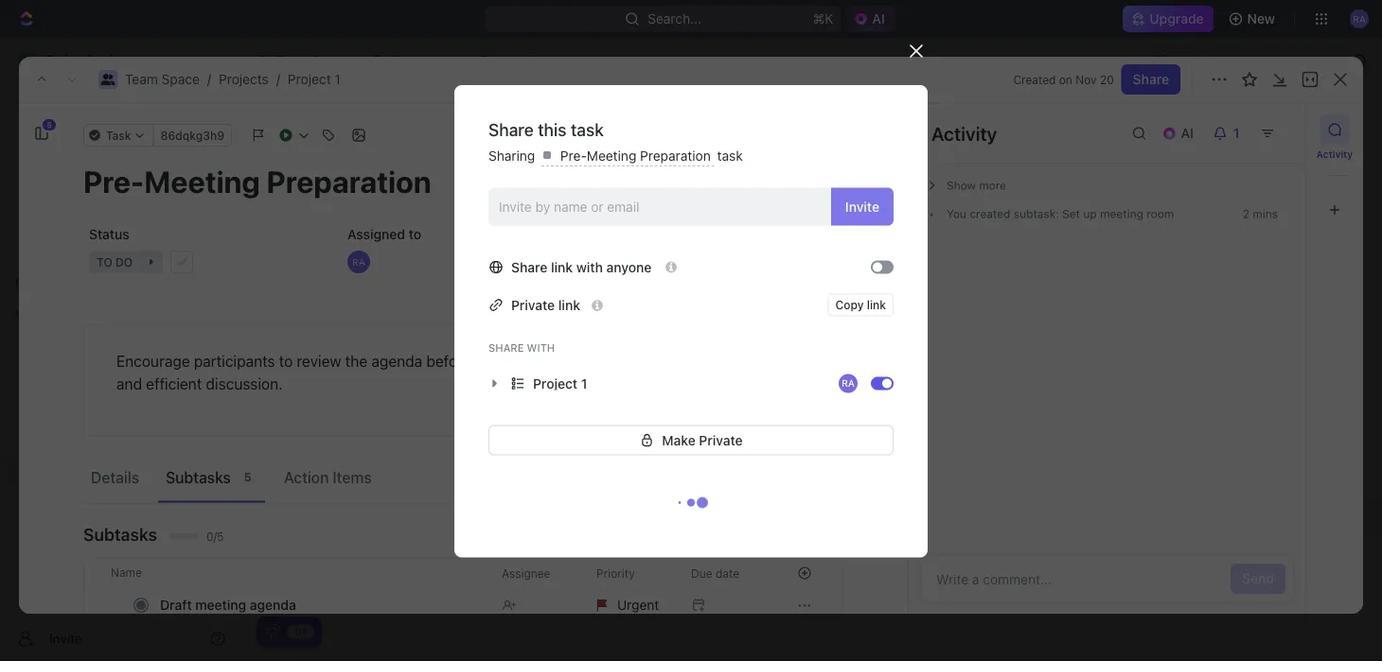 Task type: describe. For each thing, give the bounding box(es) containing it.
focused
[[754, 353, 809, 371]]

encourage
[[116, 353, 190, 371]]

in
[[310, 268, 321, 282]]

task for add task button below task 3
[[368, 544, 396, 559]]

‎come up with project name link
[[335, 324, 614, 351]]

pre-meeting preparation link
[[335, 505, 614, 532]]

1 vertical spatial meeting
[[367, 510, 418, 526]]

1 horizontal spatial invite
[[845, 199, 880, 215]]

share link with anyone
[[511, 260, 655, 275]]

search...
[[648, 11, 702, 27]]

inbox link
[[8, 124, 233, 154]]

table
[[603, 176, 636, 191]]

onboarding checklist button element
[[264, 625, 279, 640]]

1 vertical spatial meeting
[[195, 598, 246, 614]]

1 horizontal spatial subtasks
[[166, 469, 231, 487]]

mins
[[1253, 207, 1278, 221]]

share for share this task
[[489, 119, 534, 140]]

upgrade link
[[1123, 6, 1213, 32]]

board link
[[308, 170, 349, 197]]

task for add task button below the ‎come
[[368, 363, 396, 378]]

make private
[[662, 433, 743, 448]]

0 horizontal spatial project 1 link
[[288, 71, 341, 87]]

add up the ‎come up with project name link
[[465, 268, 487, 282]]

discussion.
[[206, 375, 283, 393]]

team space / projects / project 1
[[125, 71, 341, 87]]

5 button
[[27, 118, 57, 149]]

1 horizontal spatial projects link
[[219, 71, 269, 87]]

project
[[429, 329, 474, 345]]

1 vertical spatial pre-
[[340, 510, 367, 526]]

automations button
[[1210, 46, 1309, 75]]

you created subtask: set up meeting room
[[947, 207, 1174, 221]]

room
[[1147, 207, 1174, 221]]

favorites
[[15, 276, 65, 289]]

draft
[[160, 598, 192, 614]]

2 horizontal spatial space
[[313, 53, 351, 68]]

participants
[[194, 353, 275, 371]]

assignees
[[747, 223, 804, 236]]

add task button down the ‎come
[[331, 359, 403, 382]]

0 vertical spatial projects
[[391, 53, 441, 68]]

list link
[[380, 170, 406, 197]]

add task button down encourage participants to review the agenda beforehand to come prepared, ensuring a more focused and efficient discussion. at the bottom of page
[[404, 411, 484, 434]]

1 vertical spatial team
[[125, 71, 158, 87]]

1 horizontal spatial team space
[[276, 53, 351, 68]]

details button
[[83, 461, 147, 495]]

copy
[[836, 299, 864, 312]]

2 horizontal spatial to
[[509, 353, 523, 371]]

action items button
[[276, 461, 379, 495]]

link for share
[[551, 260, 573, 275]]

come
[[527, 353, 565, 371]]

efficient
[[146, 375, 202, 393]]

created on nov 20
[[1014, 73, 1114, 86]]

copy link
[[836, 299, 886, 312]]

meeting inside task sidebar content section
[[1100, 207, 1144, 221]]

1 vertical spatial up
[[380, 329, 396, 345]]

assignees button
[[724, 218, 812, 241]]

inbox
[[45, 131, 79, 147]]

add task down automations button
[[1246, 122, 1303, 137]]

encourage participants to review the agenda beforehand to come prepared, ensuring a more focused and efficient discussion.
[[116, 353, 813, 393]]

0 horizontal spatial preparation
[[421, 510, 494, 526]]

list
[[384, 176, 406, 191]]

date
[[634, 227, 664, 242]]

new button
[[1221, 4, 1287, 34]]

send button
[[1231, 564, 1286, 595]]

in progress
[[310, 268, 386, 282]]

with for project
[[399, 329, 426, 345]]

agenda inside the draft meeting agenda link
[[250, 598, 296, 614]]

name
[[477, 329, 512, 345]]

ra
[[842, 378, 855, 389]]

automations
[[1220, 53, 1299, 68]]

hide
[[941, 223, 966, 236]]

share with
[[489, 342, 555, 355]]

link for private
[[558, 297, 580, 313]]

set
[[1062, 207, 1080, 221]]

add task down task 3
[[340, 544, 396, 559]]

86dqkg3h9 button
[[153, 124, 232, 147]]

assigned
[[347, 227, 405, 242]]

due date
[[606, 227, 664, 242]]

subtask:
[[1014, 207, 1059, 221]]

Edit task name text field
[[83, 164, 844, 200]]

review
[[297, 353, 341, 371]]

nov
[[1076, 73, 1097, 86]]

Invite by name or email text field
[[499, 193, 824, 221]]

add up the draft meeting agenda link
[[340, 544, 364, 559]]

share for share link with anyone
[[511, 260, 548, 275]]

draft meeting agenda
[[160, 598, 296, 614]]

1 horizontal spatial preparation
[[640, 148, 711, 164]]

the
[[345, 353, 368, 371]]

projects inside tree
[[57, 401, 107, 417]]

dashboards link
[[8, 188, 233, 219]]

status
[[89, 227, 129, 242]]

ensuring
[[639, 353, 699, 371]]

add task button down automations button
[[1234, 115, 1314, 145]]

this
[[538, 119, 567, 140]]

on
[[1059, 73, 1073, 86]]

0 vertical spatial project 1
[[481, 53, 535, 68]]

0 horizontal spatial to
[[279, 353, 293, 371]]

0 vertical spatial pre-
[[560, 148, 587, 164]]

gantt link
[[529, 170, 568, 197]]

due
[[606, 227, 631, 242]]

1 horizontal spatial project 1 link
[[457, 49, 540, 72]]

task 3 link
[[335, 472, 614, 499]]

items
[[333, 469, 372, 487]]

task up private link
[[490, 268, 516, 282]]

add task down encourage participants to review the agenda beforehand to come prepared, ensuring a more focused and efficient discussion. at the bottom of page
[[427, 416, 477, 429]]

spaces
[[15, 308, 55, 321]]

pre-meeting preparation inside pre-meeting preparation link
[[340, 510, 494, 526]]

draft meeting agenda link
[[155, 592, 487, 620]]

anyone
[[606, 260, 652, 275]]



Task type: locate. For each thing, give the bounding box(es) containing it.
share for share button underneath upgrade link
[[1154, 53, 1191, 68]]

task sidebar navigation tab list
[[1314, 115, 1356, 225]]

gantt
[[533, 176, 568, 191]]

activity inside task sidebar navigation tab list
[[1317, 149, 1353, 160]]

add down automations button
[[1246, 122, 1271, 137]]

assigned to
[[347, 227, 421, 242]]

task left 3
[[340, 477, 369, 493]]

up right the ‎come
[[380, 329, 396, 345]]

task for add task button underneath encourage participants to review the agenda beforehand to come prepared, ensuring a more focused and efficient discussion. at the bottom of page
[[452, 416, 477, 429]]

5
[[47, 121, 52, 129], [244, 471, 252, 484]]

make
[[662, 433, 696, 448]]

home link
[[8, 92, 233, 122]]

project 1 up board
[[287, 113, 396, 144]]

0 horizontal spatial team space, , element
[[17, 367, 36, 386]]

add task button down task 3
[[331, 540, 403, 563]]

1 horizontal spatial projects
[[219, 71, 269, 87]]

Search tasks... text field
[[1147, 215, 1336, 244]]

3
[[372, 477, 381, 493]]

set up meeting room link
[[1062, 207, 1174, 221]]

1 horizontal spatial meeting
[[587, 148, 637, 164]]

created
[[1014, 73, 1056, 86]]

1 horizontal spatial pre-
[[560, 148, 587, 164]]

prepared,
[[569, 353, 635, 371]]

2 vertical spatial team
[[45, 369, 78, 384]]

to left come
[[509, 353, 523, 371]]

1 vertical spatial space
[[162, 71, 200, 87]]

sidebar navigation
[[0, 38, 241, 662]]

0 horizontal spatial with
[[399, 329, 426, 345]]

link down share link with anyone
[[558, 297, 580, 313]]

activity inside task sidebar content section
[[932, 122, 997, 144]]

1 horizontal spatial space
[[162, 71, 200, 87]]

1 vertical spatial pre-meeting preparation
[[340, 510, 494, 526]]

task sidebar content section
[[908, 103, 1306, 614]]

1 horizontal spatial up
[[1084, 207, 1097, 221]]

project 1 down come
[[533, 376, 587, 392]]

1 horizontal spatial activity
[[1317, 149, 1353, 160]]

task
[[571, 119, 604, 140], [717, 148, 743, 164]]

link right copy at the right
[[867, 299, 886, 312]]

add task button
[[1234, 115, 1314, 145], [443, 264, 523, 286], [331, 359, 403, 382], [404, 411, 484, 434], [331, 540, 403, 563]]

more
[[715, 353, 750, 371]]

pre-meeting preparation up 'table'
[[557, 148, 714, 164]]

task for add task button under automations button
[[1274, 122, 1303, 137]]

1 vertical spatial projects
[[219, 71, 269, 87]]

home
[[45, 99, 82, 115]]

task 3
[[340, 477, 381, 493]]

0 vertical spatial agenda
[[371, 353, 422, 371]]

calendar
[[441, 176, 498, 191]]

projects link inside tree
[[57, 394, 180, 424]]

team space down spaces
[[45, 369, 120, 384]]

‎come
[[340, 329, 376, 345]]

add task down the ‎come
[[340, 363, 396, 378]]

0 horizontal spatial task
[[571, 119, 604, 140]]

1 vertical spatial agenda
[[250, 598, 296, 614]]

team down spaces
[[45, 369, 78, 384]]

0 vertical spatial team
[[276, 53, 309, 68]]

0 vertical spatial pre-meeting preparation
[[557, 148, 714, 164]]

add down encourage participants to review the agenda beforehand to come prepared, ensuring a more focused and efficient discussion. at the bottom of page
[[427, 416, 448, 429]]

add task button up the ‎come up with project name link
[[443, 264, 523, 286]]

1 vertical spatial preparation
[[421, 510, 494, 526]]

and
[[116, 375, 142, 393]]

share for share with
[[489, 342, 524, 355]]

with left anyone
[[576, 260, 603, 275]]

2 mins
[[1243, 207, 1278, 221]]

beforehand
[[426, 353, 505, 371]]

with for anyone
[[576, 260, 603, 275]]

task left task sidebar navigation tab list
[[1274, 122, 1303, 137]]

2 horizontal spatial projects link
[[367, 49, 446, 72]]

team up team space / projects / project 1
[[276, 53, 309, 68]]

to left review
[[279, 353, 293, 371]]

0 horizontal spatial subtasks
[[83, 525, 157, 545]]

team space
[[276, 53, 351, 68], [45, 369, 120, 384]]

2 horizontal spatial projects
[[391, 53, 441, 68]]

1 vertical spatial 5
[[244, 471, 252, 484]]

created
[[970, 207, 1011, 221]]

0 vertical spatial 5
[[47, 121, 52, 129]]

0 vertical spatial space
[[313, 53, 351, 68]]

activity
[[932, 122, 997, 144], [1317, 149, 1353, 160]]

0 vertical spatial meeting
[[1100, 207, 1144, 221]]

0 horizontal spatial invite
[[49, 632, 82, 647]]

agenda up 'onboarding checklist button' element
[[250, 598, 296, 614]]

tree inside sidebar "navigation"
[[8, 329, 233, 585]]

0 horizontal spatial projects
[[57, 401, 107, 417]]

0 vertical spatial up
[[1084, 207, 1097, 221]]

1 vertical spatial project 1
[[287, 113, 396, 144]]

add down the ‎come
[[340, 363, 364, 378]]

private right make
[[699, 433, 743, 448]]

1
[[529, 53, 535, 68], [335, 71, 341, 87], [378, 113, 390, 144], [581, 376, 587, 392]]

team inside the team space link
[[45, 369, 78, 384]]

new
[[1248, 11, 1275, 27]]

0 vertical spatial team space
[[276, 53, 351, 68]]

private
[[511, 297, 555, 313], [699, 433, 743, 448]]

0 horizontal spatial meeting
[[195, 598, 246, 614]]

team space, , element up team space / projects / project 1
[[258, 53, 273, 68]]

team space, , element
[[258, 53, 273, 68], [17, 367, 36, 386]]

2 vertical spatial project 1
[[533, 376, 587, 392]]

0 horizontal spatial team space
[[45, 369, 120, 384]]

private up share with
[[511, 297, 555, 313]]

link up private link
[[551, 260, 573, 275]]

0 horizontal spatial up
[[380, 329, 396, 345]]

task up assignees button
[[717, 148, 743, 164]]

action items
[[284, 469, 372, 487]]

1 horizontal spatial private
[[699, 433, 743, 448]]

1 vertical spatial subtasks
[[83, 525, 157, 545]]

pre-meeting preparation down 3
[[340, 510, 494, 526]]

add task up name
[[465, 268, 516, 282]]

share down upgrade link
[[1154, 53, 1191, 68]]

add
[[1246, 122, 1271, 137], [465, 268, 487, 282], [340, 363, 364, 378], [427, 416, 448, 429], [340, 544, 364, 559]]

0 horizontal spatial team
[[45, 369, 78, 384]]

1 horizontal spatial 5
[[244, 471, 252, 484]]

preparation down task 3 link
[[421, 510, 494, 526]]

preparation up invite by name or email text field
[[640, 148, 711, 164]]

share this task
[[489, 119, 604, 140]]

share up sharing
[[489, 119, 534, 140]]

share right 20
[[1133, 71, 1169, 87]]

user group image
[[101, 74, 115, 85]]

1 horizontal spatial with
[[527, 342, 555, 355]]

1 vertical spatial team space
[[45, 369, 120, 384]]

board
[[312, 176, 349, 191]]

share up private link
[[511, 260, 548, 275]]

project 1 link
[[457, 49, 540, 72], [288, 71, 341, 87]]

upgrade
[[1150, 11, 1204, 27]]

0/5
[[206, 530, 224, 543]]

agenda inside encourage participants to review the agenda beforehand to come prepared, ensuring a more focused and efficient discussion.
[[371, 353, 422, 371]]

1 vertical spatial team space, , element
[[17, 367, 36, 386]]

1/4
[[294, 626, 308, 637]]

2 vertical spatial space
[[82, 369, 120, 384]]

0 vertical spatial subtasks
[[166, 469, 231, 487]]

meeting down 3
[[367, 510, 418, 526]]

favorites button
[[8, 271, 73, 294]]

2
[[1243, 207, 1250, 221]]

task down encourage participants to review the agenda beforehand to come prepared, ensuring a more focused and efficient discussion. at the bottom of page
[[452, 416, 477, 429]]

a
[[703, 353, 711, 371]]

you
[[947, 207, 967, 221]]

meeting left room
[[1100, 207, 1144, 221]]

hide button
[[933, 218, 974, 241]]

5 up inbox
[[47, 121, 52, 129]]

team space up team space / projects / project 1
[[276, 53, 351, 68]]

meeting
[[1100, 207, 1144, 221], [195, 598, 246, 614]]

task right the at the bottom left
[[368, 363, 396, 378]]

1 horizontal spatial agenda
[[371, 353, 422, 371]]

share left come
[[489, 342, 524, 355]]

1 vertical spatial activity
[[1317, 149, 1353, 160]]

0 horizontal spatial activity
[[932, 122, 997, 144]]

86dqkg3h9
[[161, 129, 224, 142]]

⌘k
[[813, 11, 834, 27]]

share button right 20
[[1122, 64, 1181, 95]]

1 vertical spatial invite
[[49, 632, 82, 647]]

5 left action
[[244, 471, 252, 484]]

pre- down this
[[560, 148, 587, 164]]

0 horizontal spatial 5
[[47, 121, 52, 129]]

pre- down task 3
[[340, 510, 367, 526]]

0 vertical spatial team space, , element
[[258, 53, 273, 68]]

20
[[1100, 73, 1114, 86]]

2 horizontal spatial team
[[276, 53, 309, 68]]

project 1 up share this task
[[481, 53, 535, 68]]

with
[[576, 260, 603, 275], [399, 329, 426, 345], [527, 342, 555, 355]]

with down private link
[[527, 342, 555, 355]]

subtasks up 0/5
[[166, 469, 231, 487]]

up right set
[[1084, 207, 1097, 221]]

2 horizontal spatial with
[[576, 260, 603, 275]]

0 vertical spatial private
[[511, 297, 555, 313]]

calendar link
[[438, 170, 498, 197]]

0 vertical spatial invite
[[845, 199, 880, 215]]

space inside tree
[[82, 369, 120, 384]]

invite
[[845, 199, 880, 215], [49, 632, 82, 647]]

1 horizontal spatial team
[[125, 71, 158, 87]]

share button down upgrade link
[[1143, 45, 1202, 76]]

1 vertical spatial task
[[717, 148, 743, 164]]

subtasks down details at the left bottom
[[83, 525, 157, 545]]

share
[[1154, 53, 1191, 68], [1133, 71, 1169, 87], [489, 119, 534, 140], [511, 260, 548, 275], [489, 342, 524, 355]]

tree
[[8, 329, 233, 585]]

to
[[409, 227, 421, 242], [279, 353, 293, 371], [509, 353, 523, 371]]

2 vertical spatial projects
[[57, 401, 107, 417]]

1 horizontal spatial team space, , element
[[258, 53, 273, 68]]

preparation
[[640, 148, 711, 164], [421, 510, 494, 526]]

0 horizontal spatial agenda
[[250, 598, 296, 614]]

action
[[284, 469, 329, 487]]

invite inside sidebar "navigation"
[[49, 632, 82, 647]]

sharing
[[489, 148, 539, 164]]

up inside task sidebar content section
[[1084, 207, 1097, 221]]

task down 3
[[368, 544, 396, 559]]

tree containing team space
[[8, 329, 233, 585]]

0 vertical spatial preparation
[[640, 148, 711, 164]]

0 vertical spatial task
[[571, 119, 604, 140]]

1 horizontal spatial task
[[717, 148, 743, 164]]

0 horizontal spatial private
[[511, 297, 555, 313]]

projects
[[391, 53, 441, 68], [219, 71, 269, 87], [57, 401, 107, 417]]

space
[[313, 53, 351, 68], [162, 71, 200, 87], [82, 369, 120, 384]]

0 horizontal spatial pre-
[[340, 510, 367, 526]]

0 horizontal spatial pre-meeting preparation
[[340, 510, 494, 526]]

0 vertical spatial activity
[[932, 122, 997, 144]]

1 horizontal spatial pre-meeting preparation
[[557, 148, 714, 164]]

team space, , element inside tree
[[17, 367, 36, 386]]

agenda down ‎come up with project name
[[371, 353, 422, 371]]

meeting up table link on the top left
[[587, 148, 637, 164]]

‎come up with project name
[[340, 329, 512, 345]]

team right user group icon
[[125, 71, 158, 87]]

0 horizontal spatial projects link
[[57, 394, 180, 424]]

onboarding checklist button image
[[264, 625, 279, 640]]

team space inside sidebar "navigation"
[[45, 369, 120, 384]]

task
[[1274, 122, 1303, 137], [490, 268, 516, 282], [368, 363, 396, 378], [452, 416, 477, 429], [340, 477, 369, 493], [368, 544, 396, 559]]

share for share button right of 20
[[1133, 71, 1169, 87]]

task right this
[[571, 119, 604, 140]]

0 vertical spatial meeting
[[587, 148, 637, 164]]

1 vertical spatial private
[[699, 433, 743, 448]]

link for copy
[[867, 299, 886, 312]]

5 inside button
[[47, 121, 52, 129]]

send
[[1242, 571, 1274, 587]]

team space link
[[253, 49, 356, 72], [125, 71, 200, 87], [45, 362, 229, 392]]

projects link
[[367, 49, 446, 72], [219, 71, 269, 87], [57, 394, 180, 424]]

meeting right 'draft'
[[195, 598, 246, 614]]

0 horizontal spatial space
[[82, 369, 120, 384]]

0 horizontal spatial meeting
[[367, 510, 418, 526]]

team space, , element down spaces
[[17, 367, 36, 386]]

team space link inside sidebar "navigation"
[[45, 362, 229, 392]]

dashboards
[[45, 196, 119, 211]]

to right assigned
[[409, 227, 421, 242]]

with left project
[[399, 329, 426, 345]]

1 horizontal spatial to
[[409, 227, 421, 242]]

share button
[[1143, 45, 1202, 76], [1122, 64, 1181, 95]]

table link
[[599, 170, 636, 197]]

1 horizontal spatial meeting
[[1100, 207, 1144, 221]]

details
[[91, 469, 139, 487]]



